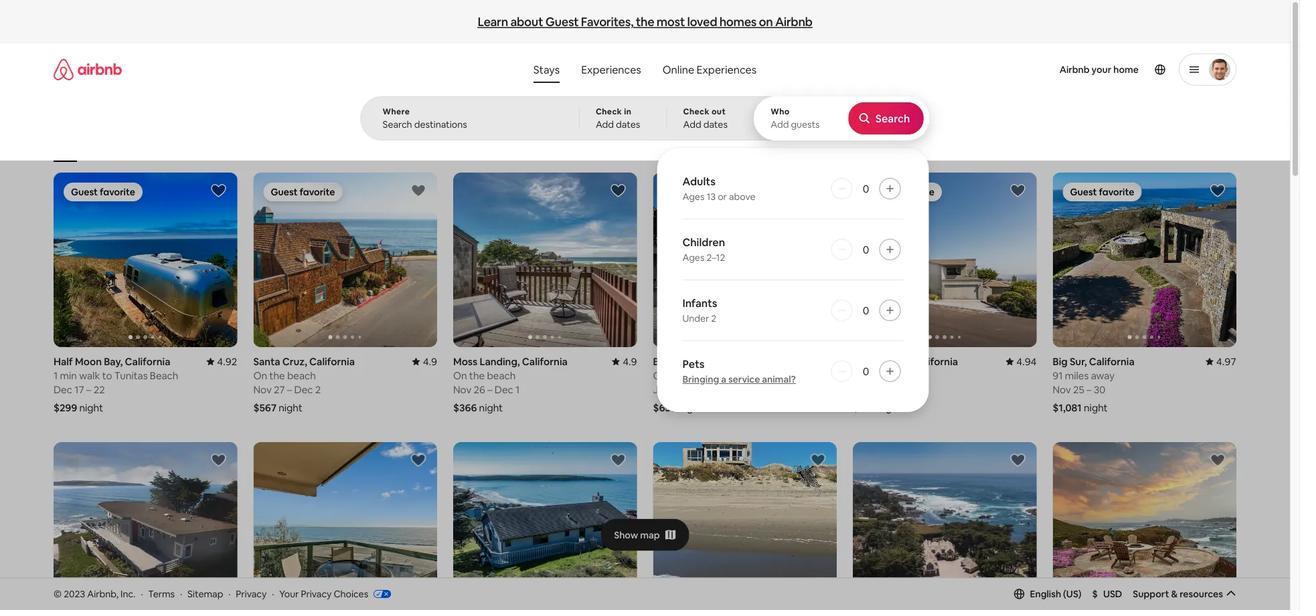 Task type: describe. For each thing, give the bounding box(es) containing it.
add to wishlist: big sur, california image
[[1210, 183, 1226, 199]]

nov for nov 25 – 30
[[1053, 383, 1071, 396]]

(us)
[[1063, 588, 1082, 601]]

dates for check in add dates
[[616, 119, 640, 131]]

airbnb your home
[[1060, 64, 1139, 76]]

3 · from the left
[[228, 588, 231, 600]]

2 · from the left
[[180, 588, 182, 600]]

dec for nov 26 – dec 1
[[495, 383, 513, 396]]

most
[[657, 14, 685, 30]]

add for check out add dates
[[683, 119, 702, 131]]

experiences inside button
[[581, 63, 641, 76]]

views
[[451, 142, 473, 152]]

tiny
[[871, 142, 886, 152]]

ages for adults
[[683, 191, 705, 203]]

$
[[1093, 588, 1098, 601]]

children
[[683, 235, 725, 249]]

add to wishlist: dillon beach, california image
[[610, 453, 626, 469]]

castles
[[940, 142, 968, 152]]

bodega for miles
[[853, 355, 890, 368]]

90
[[853, 369, 865, 382]]

on for santa
[[253, 369, 267, 382]]

1 privacy from the left
[[236, 588, 267, 600]]

about
[[511, 14, 543, 30]]

on
[[759, 14, 773, 30]]

$650
[[653, 401, 677, 414]]

check out add dates
[[683, 106, 728, 131]]

$375
[[853, 401, 876, 414]]

online
[[663, 63, 694, 76]]

your
[[1092, 64, 1112, 76]]

none search field containing stays
[[361, 43, 930, 412]]

2 inside infants under 2
[[711, 313, 717, 325]]

&
[[1171, 588, 1178, 601]]

5.0 out of 5 average rating image
[[812, 355, 837, 368]]

2 add to wishlist: carmel-by-the-sea, california image from the left
[[1210, 453, 1226, 469]]

out
[[712, 106, 726, 117]]

22
[[94, 383, 105, 396]]

california for moss landing, california on the beach nov 26 – dec 1 $366 night
[[522, 355, 568, 368]]

25
[[1073, 383, 1085, 396]]

airbnb your home link
[[1052, 56, 1147, 84]]

stays
[[534, 63, 560, 76]]

show map button
[[601, 519, 689, 551]]

wrights
[[669, 369, 706, 382]]

animal?
[[762, 374, 796, 386]]

experiences button
[[571, 56, 652, 83]]

beach for landing,
[[487, 369, 516, 382]]

bodega bay, california 90 miles away
[[853, 355, 958, 382]]

treehouses
[[806, 142, 849, 152]]

airbnb inside profile element
[[1060, 64, 1090, 76]]

10
[[687, 383, 697, 396]]

guest
[[546, 14, 579, 30]]

4.94
[[1017, 355, 1037, 368]]

min
[[60, 369, 77, 382]]

away for 91 miles away
[[1091, 369, 1115, 382]]

tunitas
[[114, 369, 148, 382]]

where
[[383, 106, 410, 117]]

ages for children
[[683, 252, 705, 264]]

miles for big
[[1065, 369, 1089, 382]]

cruz,
[[282, 355, 307, 368]]

add to wishlist: aptos, california image
[[410, 453, 427, 469]]

dec inside half moon bay, california 1 min walk to tunitas beach dec 17 – 22 $299 night
[[54, 383, 72, 396]]

26
[[474, 383, 485, 396]]

a
[[721, 374, 726, 386]]

airbnb,
[[87, 588, 118, 600]]

what can we help you find? tab list
[[523, 56, 652, 83]]

cabins
[[363, 142, 389, 152]]

the for 27
[[269, 369, 285, 382]]

Where field
[[383, 119, 558, 131]]

above
[[729, 191, 756, 203]]

30
[[1094, 383, 1106, 396]]

check in add dates
[[596, 106, 640, 131]]

profile element
[[779, 43, 1237, 96]]

dec for nov 27 – dec 2
[[294, 383, 313, 396]]

1 vertical spatial homes
[[888, 142, 914, 152]]

add to wishlist: half moon bay, california image
[[211, 183, 227, 199]]

guests
[[791, 119, 820, 131]]

27
[[274, 383, 285, 396]]

under
[[683, 313, 709, 325]]

2–12
[[707, 252, 725, 264]]

trending
[[749, 142, 782, 152]]

5
[[672, 383, 677, 396]]

add to wishlist: moss landing, california image
[[610, 183, 626, 199]]

landing,
[[480, 355, 520, 368]]

parks
[[704, 142, 725, 152]]

add inside the who add guests
[[771, 119, 789, 131]]

learn about guest favorites, the most loved homes on airbnb
[[478, 14, 813, 30]]

pets bringing a service animal?
[[683, 357, 796, 386]]

4.97 out of 5 average rating image
[[1206, 355, 1237, 368]]

4 · from the left
[[272, 588, 274, 600]]

who
[[771, 106, 790, 117]]

0 for children
[[863, 243, 869, 256]]

– for jan 5 – 10
[[680, 383, 685, 396]]

4.9 for moss landing, california on the beach nov 26 – dec 1 $366 night
[[623, 355, 637, 368]]

moon
[[75, 355, 102, 368]]

$1,081
[[1053, 401, 1082, 414]]

check for check in add dates
[[596, 106, 622, 117]]

0 horizontal spatial airbnb
[[775, 14, 813, 30]]

4.92 out of 5 average rating image
[[206, 355, 237, 368]]

the for 26
[[469, 369, 485, 382]]

english (us)
[[1030, 588, 1082, 601]]

support & resources
[[1133, 588, 1223, 601]]

away for 90 miles away
[[893, 369, 917, 382]]

privacy link
[[236, 588, 267, 600]]

2 privacy from the left
[[301, 588, 332, 600]]

– inside half moon bay, california 1 min walk to tunitas beach dec 17 – 22 $299 night
[[86, 383, 91, 396]]

4.92
[[217, 355, 237, 368]]

infants
[[683, 296, 717, 310]]

bringing
[[683, 374, 719, 386]]

california inside half moon bay, california 1 min walk to tunitas beach dec 17 – 22 $299 night
[[125, 355, 170, 368]]

usd
[[1103, 588, 1122, 601]]

adults
[[683, 174, 716, 188]]

$366
[[453, 401, 477, 414]]

online experiences link
[[652, 56, 767, 83]]

1 inside half moon bay, california 1 min walk to tunitas beach dec 17 – 22 $299 night
[[54, 369, 58, 382]]

service
[[728, 374, 760, 386]]

miles for bodega
[[867, 369, 891, 382]]

1 add to wishlist: carmel-by-the-sea, california image from the left
[[1010, 453, 1026, 469]]

group containing amazing views
[[54, 110, 1007, 162]]

santa cruz, california on the beach nov 27 – dec 2 $567 night
[[253, 355, 355, 414]]

91
[[1053, 369, 1063, 382]]

show
[[614, 529, 638, 541]]

terms · sitemap · privacy ·
[[148, 588, 274, 600]]

add to wishlist: bodega bay, california image
[[1010, 183, 1026, 199]]

1 inside 'moss landing, california on the beach nov 26 – dec 1 $366 night'
[[516, 383, 520, 396]]

map
[[640, 529, 660, 541]]



Task type: locate. For each thing, give the bounding box(es) containing it.
· right 'inc.'
[[141, 588, 143, 600]]

inc.
[[121, 588, 135, 600]]

bodega inside bodega bay, california on wrights beach jan 5 – 10 $650 night
[[653, 355, 690, 368]]

amazing views
[[416, 142, 473, 152]]

$567
[[253, 401, 277, 414]]

check inside "check out add dates"
[[683, 106, 710, 117]]

infants under 2
[[683, 296, 717, 325]]

1 horizontal spatial nov
[[453, 383, 472, 396]]

bay, inside bodega bay, california on wrights beach jan 5 – 10 $650 night
[[692, 355, 711, 368]]

0 horizontal spatial dates
[[616, 119, 640, 131]]

your privacy choices
[[279, 588, 368, 600]]

miles right 90
[[867, 369, 891, 382]]

2 0 from the top
[[863, 243, 869, 256]]

1 horizontal spatial add
[[683, 119, 702, 131]]

bodega for wrights
[[653, 355, 690, 368]]

favorites,
[[581, 14, 634, 30]]

– inside bodega bay, california on wrights beach jan 5 – 10 $650 night
[[680, 383, 685, 396]]

1 – from the left
[[86, 383, 91, 396]]

add up national
[[683, 119, 702, 131]]

bay, up the bringing
[[692, 355, 711, 368]]

2 miles from the left
[[1065, 369, 1089, 382]]

stays button
[[523, 56, 571, 83]]

1 0 from the top
[[863, 182, 869, 196]]

2 bodega from the left
[[853, 355, 890, 368]]

night down 22
[[79, 401, 103, 414]]

1 · from the left
[[141, 588, 143, 600]]

the inside santa cruz, california on the beach nov 27 – dec 2 $567 night
[[269, 369, 285, 382]]

– for nov 26 – dec 1
[[488, 383, 493, 396]]

bodega up 90
[[853, 355, 890, 368]]

– inside santa cruz, california on the beach nov 27 – dec 2 $567 night
[[287, 383, 292, 396]]

0 horizontal spatial add to wishlist: carmel-by-the-sea, california image
[[1010, 453, 1026, 469]]

0 vertical spatial homes
[[720, 14, 757, 30]]

check inside check in add dates
[[596, 106, 622, 117]]

add for check in add dates
[[596, 119, 614, 131]]

dec inside santa cruz, california on the beach nov 27 – dec 2 $567 night
[[294, 383, 313, 396]]

2 horizontal spatial bay,
[[892, 355, 911, 368]]

beach down cruz,
[[287, 369, 316, 382]]

5 night from the left
[[878, 401, 902, 414]]

bay, up the to
[[104, 355, 123, 368]]

add to wishlist: carmel-by-the-sea, california image
[[1010, 453, 1026, 469], [1210, 453, 1226, 469]]

4.9 out of 5 average rating image for santa cruz, california on the beach nov 27 – dec 2 $567 night
[[412, 355, 437, 368]]

bodega inside the bodega bay, california 90 miles away
[[853, 355, 890, 368]]

3 on from the left
[[653, 369, 667, 382]]

1 horizontal spatial airbnb
[[1060, 64, 1090, 76]]

beach inside santa cruz, california on the beach nov 27 – dec 2 $567 night
[[287, 369, 316, 382]]

california
[[125, 355, 170, 368], [309, 355, 355, 368], [522, 355, 568, 368], [713, 355, 758, 368], [913, 355, 958, 368], [1089, 355, 1135, 368]]

0 for pets
[[863, 365, 869, 378]]

– right 27
[[287, 383, 292, 396]]

night inside big sur, california 91 miles away nov 25 – 30 $1,081 night
[[1084, 401, 1108, 414]]

· left your
[[272, 588, 274, 600]]

4 0 from the top
[[863, 365, 869, 378]]

on down santa
[[253, 369, 267, 382]]

bay, for bodega bay, california 90 miles away
[[892, 355, 911, 368]]

who add guests
[[771, 106, 820, 131]]

home
[[1114, 64, 1139, 76]]

– right 17
[[86, 383, 91, 396]]

bringing a service animal? button
[[683, 374, 796, 386]]

0 horizontal spatial away
[[893, 369, 917, 382]]

2 4.9 out of 5 average rating image from the left
[[612, 355, 637, 368]]

0 horizontal spatial check
[[596, 106, 622, 117]]

2 right 27
[[315, 383, 321, 396]]

beach inside bodega bay, california on wrights beach jan 5 – 10 $650 night
[[708, 369, 736, 382]]

night down 30
[[1084, 401, 1108, 414]]

the for homes
[[636, 14, 654, 30]]

bay,
[[104, 355, 123, 368], [692, 355, 711, 368], [892, 355, 911, 368]]

4.9 out of 5 average rating image for moss landing, california on the beach nov 26 – dec 1 $366 night
[[612, 355, 637, 368]]

check left out
[[683, 106, 710, 117]]

2 dec from the left
[[294, 383, 313, 396]]

1 bay, from the left
[[104, 355, 123, 368]]

tiny homes
[[871, 142, 914, 152]]

2 horizontal spatial add
[[771, 119, 789, 131]]

1 horizontal spatial miles
[[1065, 369, 1089, 382]]

dates inside check in add dates
[[616, 119, 640, 131]]

2 night from the left
[[279, 401, 303, 414]]

away
[[893, 369, 917, 382], [1091, 369, 1115, 382]]

6 california from the left
[[1089, 355, 1135, 368]]

beach
[[150, 369, 178, 382], [708, 369, 736, 382]]

ages down children
[[683, 252, 705, 264]]

resources
[[1180, 588, 1223, 601]]

1 horizontal spatial check
[[683, 106, 710, 117]]

0 horizontal spatial homes
[[720, 14, 757, 30]]

1 experiences from the left
[[581, 63, 641, 76]]

1 horizontal spatial beach
[[487, 369, 516, 382]]

california for big sur, california 91 miles away nov 25 – 30 $1,081 night
[[1089, 355, 1135, 368]]

beach inside half moon bay, california 1 min walk to tunitas beach dec 17 – 22 $299 night
[[150, 369, 178, 382]]

california inside 'moss landing, california on the beach nov 26 – dec 1 $366 night'
[[522, 355, 568, 368]]

0 vertical spatial 1
[[54, 369, 58, 382]]

check
[[596, 106, 622, 117], [683, 106, 710, 117]]

beach
[[287, 369, 316, 382], [487, 369, 516, 382]]

2 4.9 from the left
[[623, 355, 637, 368]]

ages down adults
[[683, 191, 705, 203]]

the up 27
[[269, 369, 285, 382]]

terms link
[[148, 588, 175, 600]]

check for check out add dates
[[683, 106, 710, 117]]

nov for nov 27 – dec 2
[[253, 383, 272, 396]]

california inside the bodega bay, california 90 miles away
[[913, 355, 958, 368]]

airbnb left your
[[1060, 64, 1090, 76]]

©
[[54, 588, 62, 600]]

0 horizontal spatial on
[[253, 369, 267, 382]]

1 horizontal spatial add to wishlist: carmel-by-the-sea, california image
[[1210, 453, 1226, 469]]

1 horizontal spatial on
[[453, 369, 467, 382]]

· left privacy link
[[228, 588, 231, 600]]

1 horizontal spatial dates
[[704, 119, 728, 131]]

4.9 left the pets
[[623, 355, 637, 368]]

check left in
[[596, 106, 622, 117]]

1 miles from the left
[[867, 369, 891, 382]]

2 nov from the left
[[453, 383, 472, 396]]

on up jan
[[653, 369, 667, 382]]

5 california from the left
[[913, 355, 958, 368]]

– right 25 at the right bottom
[[1087, 383, 1092, 396]]

add down experiences button
[[596, 119, 614, 131]]

$375 night
[[853, 401, 902, 414]]

0 horizontal spatial experiences
[[581, 63, 641, 76]]

add to wishlist: santa cruz, california image
[[410, 183, 427, 199]]

$ usd
[[1093, 588, 1122, 601]]

bay, for bodega bay, california on wrights beach jan 5 – 10 $650 night
[[692, 355, 711, 368]]

bay, up $375 night
[[892, 355, 911, 368]]

1 bodega from the left
[[653, 355, 690, 368]]

2 – from the left
[[287, 383, 292, 396]]

miles inside the bodega bay, california 90 miles away
[[867, 369, 891, 382]]

group
[[54, 110, 1007, 162], [54, 173, 237, 347], [253, 173, 437, 347], [453, 173, 637, 347], [653, 173, 837, 347], [853, 173, 1037, 347], [1053, 173, 1237, 347], [54, 442, 237, 611], [253, 442, 437, 611], [453, 442, 637, 611], [653, 442, 837, 611], [853, 442, 1037, 611], [1053, 442, 1237, 611]]

1 ages from the top
[[683, 191, 705, 203]]

nov down 91
[[1053, 383, 1071, 396]]

2 add from the left
[[683, 119, 702, 131]]

night inside half moon bay, california 1 min walk to tunitas beach dec 17 – 22 $299 night
[[79, 401, 103, 414]]

beach for cruz,
[[287, 369, 316, 382]]

nov left 27
[[253, 383, 272, 396]]

· right terms
[[180, 588, 182, 600]]

3 california from the left
[[522, 355, 568, 368]]

night inside santa cruz, california on the beach nov 27 – dec 2 $567 night
[[279, 401, 303, 414]]

1 vertical spatial 2
[[315, 383, 321, 396]]

0 horizontal spatial beach
[[287, 369, 316, 382]]

1 away from the left
[[893, 369, 917, 382]]

california for bodega bay, california on wrights beach jan 5 – 10 $650 night
[[713, 355, 758, 368]]

1 on from the left
[[253, 369, 267, 382]]

4.94 out of 5 average rating image
[[1006, 355, 1037, 368]]

2 away from the left
[[1091, 369, 1115, 382]]

on inside 'moss landing, california on the beach nov 26 – dec 1 $366 night'
[[453, 369, 467, 382]]

bay, inside half moon bay, california 1 min walk to tunitas beach dec 17 – 22 $299 night
[[104, 355, 123, 368]]

bodega bay, california on wrights beach jan 5 – 10 $650 night
[[653, 355, 758, 414]]

add inside check in add dates
[[596, 119, 614, 131]]

2 beach from the left
[[708, 369, 736, 382]]

support & resources button
[[1133, 588, 1237, 601]]

the inside 'moss landing, california on the beach nov 26 – dec 1 $366 night'
[[469, 369, 485, 382]]

3 0 from the top
[[863, 304, 869, 317]]

2 on from the left
[[453, 369, 467, 382]]

4.9 out of 5 average rating image
[[412, 355, 437, 368], [612, 355, 637, 368]]

sitemap link
[[188, 588, 223, 600]]

dec right 26
[[495, 383, 513, 396]]

dec right 27
[[294, 383, 313, 396]]

in
[[624, 106, 632, 117]]

0 horizontal spatial bodega
[[653, 355, 690, 368]]

homes left on
[[720, 14, 757, 30]]

1 horizontal spatial privacy
[[301, 588, 332, 600]]

on inside bodega bay, california on wrights beach jan 5 – 10 $650 night
[[653, 369, 667, 382]]

moss
[[453, 355, 478, 368]]

california inside santa cruz, california on the beach nov 27 – dec 2 $567 night
[[309, 355, 355, 368]]

nov left 26
[[453, 383, 472, 396]]

english (us) button
[[1014, 588, 1082, 601]]

adults ages 13 or above
[[683, 174, 756, 203]]

1 horizontal spatial dec
[[294, 383, 313, 396]]

beach inside 'moss landing, california on the beach nov 26 – dec 1 $366 night'
[[487, 369, 516, 382]]

5 – from the left
[[1087, 383, 1092, 396]]

4.9 left moss
[[423, 355, 437, 368]]

3 dec from the left
[[495, 383, 513, 396]]

1 horizontal spatial the
[[469, 369, 485, 382]]

nov inside santa cruz, california on the beach nov 27 – dec 2 $567 night
[[253, 383, 272, 396]]

·
[[141, 588, 143, 600], [180, 588, 182, 600], [228, 588, 231, 600], [272, 588, 274, 600]]

privacy
[[236, 588, 267, 600], [301, 588, 332, 600]]

0 vertical spatial 2
[[711, 313, 717, 325]]

4 night from the left
[[679, 401, 703, 414]]

3 add from the left
[[771, 119, 789, 131]]

jan
[[653, 383, 670, 396]]

0 vertical spatial airbnb
[[775, 14, 813, 30]]

1 horizontal spatial bay,
[[692, 355, 711, 368]]

dec
[[54, 383, 72, 396], [294, 383, 313, 396], [495, 383, 513, 396]]

night down 26
[[479, 401, 503, 414]]

0 for adults
[[863, 182, 869, 196]]

2 bay, from the left
[[692, 355, 711, 368]]

2 horizontal spatial on
[[653, 369, 667, 382]]

dec down min
[[54, 383, 72, 396]]

1 check from the left
[[596, 106, 622, 117]]

0 horizontal spatial bay,
[[104, 355, 123, 368]]

the up 26
[[469, 369, 485, 382]]

1 dates from the left
[[616, 119, 640, 131]]

0 horizontal spatial the
[[269, 369, 285, 382]]

dates inside "check out add dates"
[[704, 119, 728, 131]]

1 horizontal spatial 1
[[516, 383, 520, 396]]

california for bodega bay, california 90 miles away
[[913, 355, 958, 368]]

night right $375
[[878, 401, 902, 414]]

2 horizontal spatial dec
[[495, 383, 513, 396]]

1 horizontal spatial bodega
[[853, 355, 890, 368]]

beach down landing,
[[487, 369, 516, 382]]

bodega
[[653, 355, 690, 368], [853, 355, 890, 368]]

dec inside 'moss landing, california on the beach nov 26 – dec 1 $366 night'
[[495, 383, 513, 396]]

california inside big sur, california 91 miles away nov 25 – 30 $1,081 night
[[1089, 355, 1135, 368]]

on down moss
[[453, 369, 467, 382]]

– right 5
[[680, 383, 685, 396]]

away up $375 night
[[893, 369, 917, 382]]

nov for nov 26 – dec 1
[[453, 383, 472, 396]]

None search field
[[361, 43, 930, 412]]

1 vertical spatial airbnb
[[1060, 64, 1090, 76]]

2 experiences from the left
[[697, 63, 757, 76]]

4.97
[[1217, 355, 1237, 368]]

4.9
[[423, 355, 437, 368], [623, 355, 637, 368]]

1 vertical spatial 1
[[516, 383, 520, 396]]

airbnb right on
[[775, 14, 813, 30]]

13
[[707, 191, 716, 203]]

0 horizontal spatial miles
[[867, 369, 891, 382]]

0 horizontal spatial nov
[[253, 383, 272, 396]]

1 horizontal spatial experiences
[[697, 63, 757, 76]]

add down who
[[771, 119, 789, 131]]

support
[[1133, 588, 1169, 601]]

2 check from the left
[[683, 106, 710, 117]]

0 horizontal spatial privacy
[[236, 588, 267, 600]]

your
[[279, 588, 299, 600]]

17
[[74, 383, 84, 396]]

national
[[671, 142, 703, 152]]

california for santa cruz, california on the beach nov 27 – dec 2 $567 night
[[309, 355, 355, 368]]

add to wishlist: dillon beach, california image
[[211, 453, 227, 469]]

on for moss
[[453, 369, 467, 382]]

1 4.9 from the left
[[423, 355, 437, 368]]

– for nov 27 – dec 2
[[287, 383, 292, 396]]

on inside santa cruz, california on the beach nov 27 – dec 2 $567 night
[[253, 369, 267, 382]]

dates down out
[[704, 119, 728, 131]]

add to wishlist: watsonville, california image
[[810, 453, 826, 469]]

pets
[[683, 357, 705, 371]]

– for nov 25 – 30
[[1087, 383, 1092, 396]]

homes right tiny
[[888, 142, 914, 152]]

on for bodega
[[653, 369, 667, 382]]

learn
[[478, 14, 508, 30]]

1 dec from the left
[[54, 383, 72, 396]]

0 horizontal spatial 2
[[315, 383, 321, 396]]

privacy left your
[[236, 588, 267, 600]]

3 – from the left
[[488, 383, 493, 396]]

1 left min
[[54, 369, 58, 382]]

night inside 'moss landing, california on the beach nov 26 – dec 1 $366 night'
[[479, 401, 503, 414]]

ages inside adults ages 13 or above
[[683, 191, 705, 203]]

1 4.9 out of 5 average rating image from the left
[[412, 355, 437, 368]]

ages
[[683, 191, 705, 203], [683, 252, 705, 264]]

miles
[[867, 369, 891, 382], [1065, 369, 1089, 382]]

4 – from the left
[[680, 383, 685, 396]]

half moon bay, california 1 min walk to tunitas beach dec 17 – 22 $299 night
[[54, 355, 178, 414]]

airbnb
[[775, 14, 813, 30], [1060, 64, 1090, 76]]

2 california from the left
[[309, 355, 355, 368]]

nov
[[253, 383, 272, 396], [453, 383, 472, 396], [1053, 383, 1071, 396]]

1 beach from the left
[[150, 369, 178, 382]]

night down 10
[[679, 401, 703, 414]]

night down 27
[[279, 401, 303, 414]]

nov inside big sur, california 91 miles away nov 25 – 30 $1,081 night
[[1053, 383, 1071, 396]]

4.9 for santa cruz, california on the beach nov 27 – dec 2 $567 night
[[423, 355, 437, 368]]

the left most
[[636, 14, 654, 30]]

0 vertical spatial ages
[[683, 191, 705, 203]]

1 horizontal spatial away
[[1091, 369, 1115, 382]]

$299
[[54, 401, 77, 414]]

bay, inside the bodega bay, california 90 miles away
[[892, 355, 911, 368]]

miles down sur,
[[1065, 369, 1089, 382]]

terms
[[148, 588, 175, 600]]

1 california from the left
[[125, 355, 170, 368]]

1 horizontal spatial 2
[[711, 313, 717, 325]]

2 horizontal spatial nov
[[1053, 383, 1071, 396]]

0 horizontal spatial 4.9
[[423, 355, 437, 368]]

1 horizontal spatial beach
[[708, 369, 736, 382]]

experiences
[[581, 63, 641, 76], [697, 63, 757, 76]]

– inside 'moss landing, california on the beach nov 26 – dec 1 $366 night'
[[488, 383, 493, 396]]

1 vertical spatial ages
[[683, 252, 705, 264]]

stays tab panel
[[361, 96, 930, 412]]

english
[[1030, 588, 1061, 601]]

privacy right your
[[301, 588, 332, 600]]

2 right the under in the right of the page
[[711, 313, 717, 325]]

amazing
[[416, 142, 450, 152]]

night inside bodega bay, california on wrights beach jan 5 – 10 $650 night
[[679, 401, 703, 414]]

2 ages from the top
[[683, 252, 705, 264]]

away up 30
[[1091, 369, 1115, 382]]

homes
[[720, 14, 757, 30], [888, 142, 914, 152]]

0 for infants
[[863, 304, 869, 317]]

1 beach from the left
[[287, 369, 316, 382]]

3 bay, from the left
[[892, 355, 911, 368]]

big sur, california 91 miles away nov 25 – 30 $1,081 night
[[1053, 355, 1135, 414]]

ages inside children ages 2–12
[[683, 252, 705, 264]]

– inside big sur, california 91 miles away nov 25 – 30 $1,081 night
[[1087, 383, 1092, 396]]

miles inside big sur, california 91 miles away nov 25 – 30 $1,081 night
[[1065, 369, 1089, 382]]

learn about guest favorites, the most loved homes on airbnb link
[[472, 9, 818, 35]]

0 horizontal spatial 4.9 out of 5 average rating image
[[412, 355, 437, 368]]

sitemap
[[188, 588, 223, 600]]

choices
[[334, 588, 368, 600]]

nov inside 'moss landing, california on the beach nov 26 – dec 1 $366 night'
[[453, 383, 472, 396]]

big
[[1053, 355, 1068, 368]]

1 add from the left
[[596, 119, 614, 131]]

away inside the bodega bay, california 90 miles away
[[893, 369, 917, 382]]

1 nov from the left
[[253, 383, 272, 396]]

add
[[596, 119, 614, 131], [683, 119, 702, 131], [771, 119, 789, 131]]

0 horizontal spatial beach
[[150, 369, 178, 382]]

2 inside santa cruz, california on the beach nov 27 – dec 2 $567 night
[[315, 383, 321, 396]]

– right 26
[[488, 383, 493, 396]]

dates for check out add dates
[[704, 119, 728, 131]]

0 horizontal spatial 1
[[54, 369, 58, 382]]

1 night from the left
[[79, 401, 103, 414]]

bodega up "wrights"
[[653, 355, 690, 368]]

0 horizontal spatial add
[[596, 119, 614, 131]]

walk
[[79, 369, 100, 382]]

experiences up out
[[697, 63, 757, 76]]

your privacy choices link
[[279, 588, 391, 601]]

2023
[[64, 588, 85, 600]]

2 dates from the left
[[704, 119, 728, 131]]

0 horizontal spatial dec
[[54, 383, 72, 396]]

2 horizontal spatial the
[[636, 14, 654, 30]]

national parks
[[671, 142, 725, 152]]

add inside "check out add dates"
[[683, 119, 702, 131]]

california inside bodega bay, california on wrights beach jan 5 – 10 $650 night
[[713, 355, 758, 368]]

© 2023 airbnb, inc. ·
[[54, 588, 143, 600]]

1 horizontal spatial 4.9 out of 5 average rating image
[[612, 355, 637, 368]]

dates down in
[[616, 119, 640, 131]]

3 nov from the left
[[1053, 383, 1071, 396]]

away inside big sur, california 91 miles away nov 25 – 30 $1,081 night
[[1091, 369, 1115, 382]]

2 beach from the left
[[487, 369, 516, 382]]

1 horizontal spatial homes
[[888, 142, 914, 152]]

1 down landing,
[[516, 383, 520, 396]]

experiences up in
[[581, 63, 641, 76]]

3 night from the left
[[479, 401, 503, 414]]

6 night from the left
[[1084, 401, 1108, 414]]

1 horizontal spatial 4.9
[[623, 355, 637, 368]]

4 california from the left
[[713, 355, 758, 368]]



Task type: vqa. For each thing, say whether or not it's contained in the screenshot.
New
no



